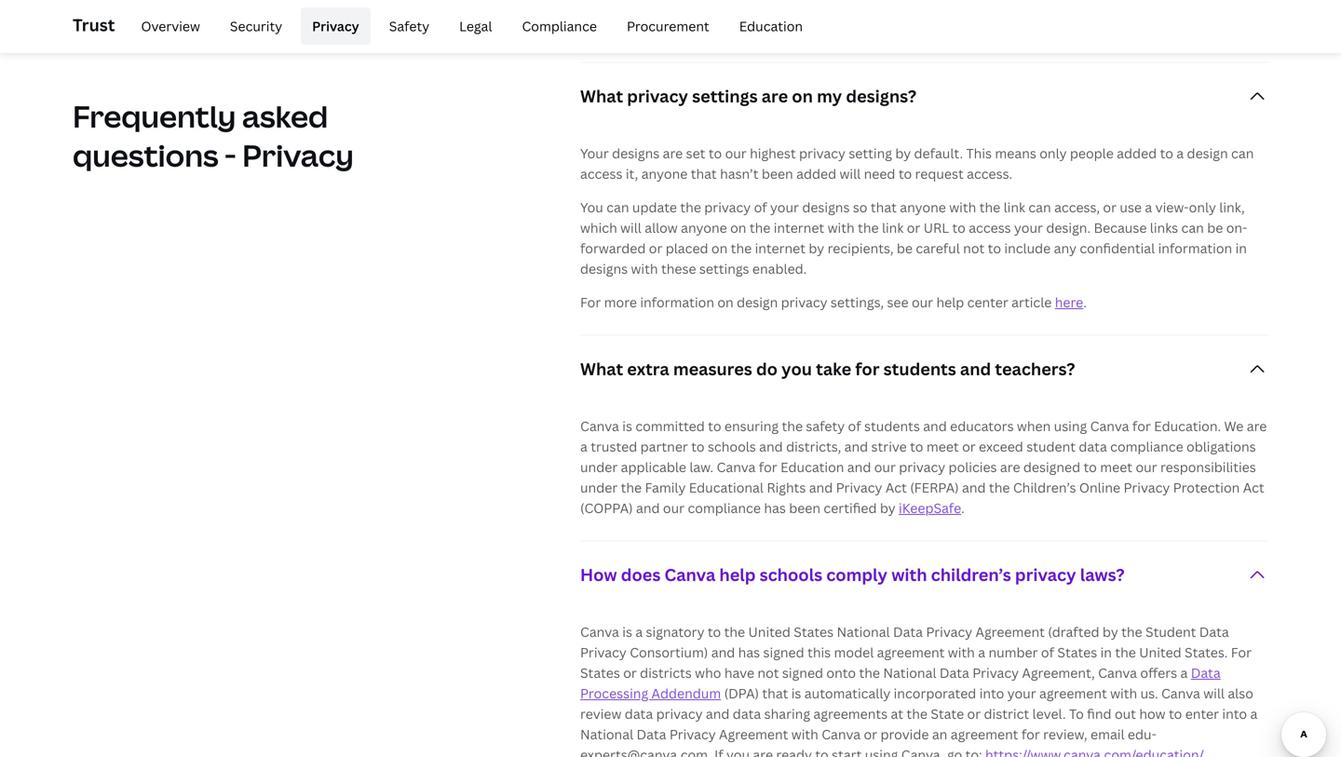 Task type: describe. For each thing, give the bounding box(es) containing it.
questions
[[73, 135, 219, 176]]

or right state
[[968, 705, 981, 723]]

using inside (dpa) that is automatically incorporated into your agreement with us. canva will also review data privacy and data sharing agreements at the state or district level. to find out how to enter into a national data privacy agreement with canva or provide an agreement for review, email edu- experts@canva.com. if you are ready to start using canva, go to:
[[865, 746, 898, 757]]

who
[[695, 664, 721, 682]]

not inside you can update the privacy of your designs so that anyone with the link can access, or use a view-only link, which will allow anyone on the internet with the link or url to access your design. because links can be on- forwarded or placed on the internet by recipients, be careful not to include any confidential information in designs with these settings enabled.
[[963, 239, 985, 257]]

addendum
[[652, 685, 721, 702]]

0 vertical spatial national
[[837, 623, 890, 641]]

our down education. on the bottom right
[[1136, 458, 1158, 476]]

if
[[715, 746, 723, 757]]

data up states.
[[1200, 623, 1229, 641]]

review,
[[1044, 726, 1088, 743]]

email
[[1091, 726, 1125, 743]]

responsibilities
[[1161, 458, 1256, 476]]

how does canva help schools comply with children's privacy laws? button
[[580, 542, 1269, 609]]

students inside dropdown button
[[884, 358, 957, 380]]

education inside menu bar
[[739, 17, 803, 35]]

district
[[984, 705, 1030, 723]]

frequently asked questions - privacy
[[73, 96, 354, 176]]

canva up start on the bottom
[[822, 726, 861, 743]]

partner
[[641, 438, 688, 455]]

is for extra
[[623, 417, 632, 435]]

overview
[[141, 17, 200, 35]]

0 vertical spatial be
[[1208, 219, 1223, 237]]

with left these
[[631, 260, 658, 277]]

canva,
[[902, 746, 944, 757]]

data inside data processing addendum
[[1191, 664, 1221, 682]]

what extra measures do you take for students and teachers?
[[580, 358, 1075, 380]]

2 horizontal spatial agreement
[[1040, 685, 1107, 702]]

been inside 'canva is committed to ensuring the safety of students and educators when using canva for education. we are a trusted partner to schools and districts, and strive to meet or exceed student data compliance obligations under applicable law. canva for education and our privacy policies are designed to meet our responsibilities under the family educational rights and privacy act (ferpa) and the children's online privacy protection act (coppa) and our compliance has been certified by'
[[789, 499, 821, 517]]

the down model
[[859, 664, 880, 682]]

a left signatory at the bottom
[[636, 623, 643, 641]]

0 vertical spatial into
[[980, 685, 1005, 702]]

these
[[661, 260, 696, 277]]

privacy right online on the right bottom of the page
[[1124, 479, 1170, 496]]

offers
[[1141, 664, 1178, 682]]

policies
[[949, 458, 997, 476]]

1 act from the left
[[886, 479, 907, 496]]

careful
[[916, 239, 960, 257]]

the up enabled.
[[750, 219, 771, 237]]

education link
[[728, 7, 814, 45]]

access.
[[967, 165, 1013, 182]]

privacy down enabled.
[[781, 293, 828, 311]]

processing
[[580, 685, 649, 702]]

edu-
[[1128, 726, 1157, 743]]

can right you
[[607, 198, 629, 216]]

for inside canva is a signatory to the united states national data privacy agreement (drafted by the student data privacy consortium) and has signed this model agreement with a number of states in the united states. for states or districts who have not signed onto the national data privacy agreement, canva offers a
[[1231, 644, 1252, 661]]

and inside (dpa) that is automatically incorporated into your agreement with us. canva will also review data privacy and data sharing agreements at the state or district level. to find out how to enter into a national data privacy agreement with canva or provide an agreement for review, email edu- experts@canva.com. if you are ready to start using canva, go to:
[[706, 705, 730, 723]]

your for designs
[[770, 198, 799, 216]]

to
[[1069, 705, 1084, 723]]

set
[[686, 144, 706, 162]]

our right "see"
[[912, 293, 934, 311]]

or left use
[[1103, 198, 1117, 216]]

has inside canva is a signatory to the united states national data privacy agreement (drafted by the student data privacy consortium) and has signed this model agreement with a number of states in the united states. for states or districts who have not signed onto the national data privacy agreement, canva offers a
[[738, 644, 760, 661]]

compliance link
[[511, 7, 608, 45]]

or down "agreements"
[[864, 726, 878, 743]]

and left strive
[[845, 438, 868, 455]]

0 vertical spatial internet
[[774, 219, 825, 237]]

the right placed
[[731, 239, 752, 257]]

see
[[887, 293, 909, 311]]

1 vertical spatial into
[[1223, 705, 1247, 723]]

privacy up processing
[[580, 644, 627, 661]]

number
[[989, 644, 1038, 661]]

1 vertical spatial united
[[1140, 644, 1182, 661]]

and down policies
[[962, 479, 986, 496]]

of inside canva is a signatory to the united states national data privacy agreement (drafted by the student data privacy consortium) and has signed this model agreement with a number of states in the united states. for states or districts who have not signed onto the national data privacy agreement, canva offers a
[[1041, 644, 1055, 661]]

only inside you can update the privacy of your designs so that anyone with the link can access, or use a view-only link, which will allow anyone on the internet with the link or url to access your design. because links can be on- forwarded or placed on the internet by recipients, be careful not to include any confidential information in designs with these settings enabled.
[[1189, 198, 1217, 216]]

you can update the privacy of your designs so that anyone with the link can access, or use a view-only link, which will allow anyone on the internet with the link or url to access your design. because links can be on- forwarded or placed on the internet by recipients, be careful not to include any confidential information in designs with these settings enabled.
[[580, 198, 1248, 277]]

protection
[[1173, 479, 1240, 496]]

are down exceed at the bottom
[[1000, 458, 1021, 476]]

safety
[[806, 417, 845, 435]]

your
[[580, 144, 609, 162]]

are inside (dpa) that is automatically incorporated into your agreement with us. canva will also review data privacy and data sharing agreements at the state or district level. to find out how to enter into a national data privacy agreement with canva or provide an agreement for review, email edu- experts@canva.com. if you are ready to start using canva, go to:
[[753, 746, 773, 757]]

that inside your designs are set to our highest privacy setting by default. this means only people added to a design can access it, anyone that hasn't been added will need to request access.
[[691, 165, 717, 182]]

privacy inside frequently asked questions - privacy
[[242, 135, 354, 176]]

can inside your designs are set to our highest privacy setting by default. this means only people added to a design can access it, anyone that hasn't been added will need to request access.
[[1232, 144, 1254, 162]]

our down the family
[[663, 499, 685, 517]]

you
[[580, 198, 604, 216]]

the up districts,
[[782, 417, 803, 435]]

canva left offers
[[1098, 664, 1137, 682]]

at
[[891, 705, 904, 723]]

privacy inside (dpa) that is automatically incorporated into your agreement with us. canva will also review data privacy and data sharing agreements at the state or district level. to find out how to enter into a national data privacy agreement with canva or provide an agreement for review, email edu- experts@canva.com. if you are ready to start using canva, go to:
[[670, 726, 716, 743]]

enabled.
[[753, 260, 807, 277]]

here
[[1055, 293, 1084, 311]]

0 vertical spatial united
[[749, 623, 791, 641]]

2 act from the left
[[1243, 479, 1265, 496]]

compliance
[[522, 17, 597, 35]]

can up design.
[[1029, 198, 1051, 216]]

law.
[[690, 458, 714, 476]]

1 vertical spatial national
[[883, 664, 937, 682]]

signatory
[[646, 623, 705, 641]]

and up certified
[[848, 458, 871, 476]]

model
[[834, 644, 874, 661]]

canva is committed to ensuring the safety of students and educators when using canva for education. we are a trusted partner to schools and districts, and strive to meet or exceed student data compliance obligations under applicable law. canva for education and our privacy policies are designed to meet our responsibilities under the family educational rights and privacy act (ferpa) and the children's online privacy protection act (coppa) and our compliance has been certified by
[[580, 417, 1267, 517]]

ikeepsafe
[[899, 499, 962, 517]]

experts@canva.com.
[[580, 746, 711, 757]]

with down request at the top of page
[[950, 198, 977, 216]]

will inside you can update the privacy of your designs so that anyone with the link can access, or use a view-only link, which will allow anyone on the internet with the link or url to access your design. because links can be on- forwarded or placed on the internet by recipients, be careful not to include any confidential information in designs with these settings enabled.
[[621, 219, 642, 237]]

what for what extra measures do you take for students and teachers?
[[580, 358, 623, 380]]

that inside you can update the privacy of your designs so that anyone with the link can access, or use a view-only link, which will allow anyone on the internet with the link or url to access your design. because links can be on- forwarded or placed on the internet by recipients, be careful not to include any confidential information in designs with these settings enabled.
[[871, 198, 897, 216]]

to up law.
[[691, 438, 705, 455]]

2 vertical spatial anyone
[[681, 219, 727, 237]]

state
[[931, 705, 964, 723]]

settings,
[[831, 293, 884, 311]]

what extra measures do you take for students and teachers? button
[[580, 336, 1269, 403]]

schools inside "dropdown button"
[[760, 563, 823, 586]]

with up out
[[1111, 685, 1138, 702]]

sharing
[[764, 705, 811, 723]]

with up ready
[[792, 726, 819, 743]]

help inside "dropdown button"
[[720, 563, 756, 586]]

data inside 'canva is committed to ensuring the safety of students and educators when using canva for education. we are a trusted partner to schools and districts, and strive to meet or exceed student data compliance obligations under applicable law. canva for education and our privacy policies are designed to meet our responsibilities under the family educational rights and privacy act (ferpa) and the children's online privacy protection act (coppa) and our compliance has been certified by'
[[1079, 438, 1107, 455]]

1 horizontal spatial data
[[733, 705, 761, 723]]

been inside your designs are set to our highest privacy setting by default. this means only people added to a design can access it, anyone that hasn't been added will need to request access.
[[762, 165, 793, 182]]

canva up educational
[[717, 458, 756, 476]]

how
[[1140, 705, 1166, 723]]

0 vertical spatial compliance
[[1111, 438, 1184, 455]]

data inside (dpa) that is automatically incorporated into your agreement with us. canva will also review data privacy and data sharing agreements at the state or district level. to find out how to enter into a national data privacy agreement with canva or provide an agreement for review, email edu- experts@canva.com. if you are ready to start using canva, go to:
[[637, 726, 667, 743]]

children's
[[1013, 479, 1076, 496]]

can right the links at the top
[[1182, 219, 1204, 237]]

1 vertical spatial link
[[882, 219, 904, 237]]

canva down how
[[580, 623, 619, 641]]

are right we
[[1247, 417, 1267, 435]]

more
[[604, 293, 637, 311]]

take
[[816, 358, 852, 380]]

in inside canva is a signatory to the united states national data privacy agreement (drafted by the student data privacy consortium) and has signed this model agreement with a number of states in the united states. for states or districts who have not signed onto the national data privacy agreement, canva offers a
[[1101, 644, 1112, 661]]

start
[[832, 746, 862, 757]]

1 vertical spatial internet
[[755, 239, 806, 257]]

1 vertical spatial signed
[[782, 664, 824, 682]]

on inside dropdown button
[[792, 85, 813, 107]]

a left "number" at right
[[978, 644, 986, 661]]

for more information on design privacy settings, see our help center article here .
[[580, 293, 1087, 311]]

designs?
[[846, 85, 917, 107]]

canva up online on the right bottom of the page
[[1091, 417, 1130, 435]]

by inside canva is a signatory to the united states national data privacy agreement (drafted by the student data privacy consortium) and has signed this model agreement with a number of states in the united states. for states or districts who have not signed onto the national data privacy agreement, canva offers a
[[1103, 623, 1119, 641]]

which
[[580, 219, 617, 237]]

find
[[1087, 705, 1112, 723]]

educators
[[950, 417, 1014, 435]]

1 vertical spatial .
[[962, 499, 965, 517]]

your for agreement
[[1008, 685, 1036, 702]]

we
[[1225, 417, 1244, 435]]

to left ensuring
[[708, 417, 722, 435]]

canva up enter
[[1162, 685, 1201, 702]]

is for does
[[623, 623, 632, 641]]

highest
[[750, 144, 796, 162]]

0 vertical spatial help
[[937, 293, 964, 311]]

0 horizontal spatial data
[[625, 705, 653, 723]]

center
[[968, 293, 1009, 311]]

it,
[[626, 165, 638, 182]]

by inside 'canva is committed to ensuring the safety of students and educators when using canva for education. we are a trusted partner to schools and districts, and strive to meet or exceed student data compliance obligations under applicable law. canva for education and our privacy policies are designed to meet our responsibilities under the family educational rights and privacy act (ferpa) and the children's online privacy protection act (coppa) and our compliance has been certified by'
[[880, 499, 896, 517]]

privacy inside (dpa) that is automatically incorporated into your agreement with us. canva will also review data privacy and data sharing agreements at the state or district level. to find out how to enter into a national data privacy agreement with canva or provide an agreement for review, email edu- experts@canva.com. if you are ready to start using canva, go to:
[[656, 705, 703, 723]]

allow
[[645, 219, 678, 237]]

for left education. on the bottom right
[[1133, 417, 1151, 435]]

and down the family
[[636, 499, 660, 517]]

children's
[[931, 563, 1011, 586]]

to right need
[[899, 165, 912, 182]]

and right rights
[[809, 479, 833, 496]]

0 horizontal spatial design
[[737, 293, 778, 311]]

default.
[[914, 144, 963, 162]]

of inside you can update the privacy of your designs so that anyone with the link can access, or use a view-only link, which will allow anyone on the internet with the link or url to access your design. because links can be on- forwarded or placed on the internet by recipients, be careful not to include any confidential information in designs with these settings enabled.
[[754, 198, 767, 216]]

to right strive
[[910, 438, 924, 455]]

teachers?
[[995, 358, 1075, 380]]

2 vertical spatial designs
[[580, 260, 628, 277]]

to up view-
[[1160, 144, 1174, 162]]

agreement inside canva is a signatory to the united states national data privacy agreement (drafted by the student data privacy consortium) and has signed this model agreement with a number of states in the united states. for states or districts who have not signed onto the national data privacy agreement, canva offers a
[[976, 623, 1045, 641]]

on up measures
[[718, 293, 734, 311]]

an
[[932, 726, 948, 743]]

privacy down children's
[[926, 623, 973, 641]]

our down strive
[[875, 458, 896, 476]]

to right 'how'
[[1169, 705, 1182, 723]]

review
[[580, 705, 622, 723]]

1 vertical spatial meet
[[1100, 458, 1133, 476]]

and down ensuring
[[759, 438, 783, 455]]

agreement inside (dpa) that is automatically incorporated into your agreement with us. canva will also review data privacy and data sharing agreements at the state or district level. to find out how to enter into a national data privacy agreement with canva or provide an agreement for review, email edu- experts@canva.com. if you are ready to start using canva, go to:
[[719, 726, 788, 743]]

the right update
[[680, 198, 701, 216]]

is inside (dpa) that is automatically incorporated into your agreement with us. canva will also review data privacy and data sharing agreements at the state or district level. to find out how to enter into a national data privacy agreement with canva or provide an agreement for review, email edu- experts@canva.com. if you are ready to start using canva, go to:
[[792, 685, 802, 702]]

to inside canva is a signatory to the united states national data privacy agreement (drafted by the student data privacy consortium) and has signed this model agreement with a number of states in the united states. for states or districts who have not signed onto the national data privacy agreement, canva offers a
[[708, 623, 721, 641]]

a inside you can update the privacy of your designs so that anyone with the link can access, or use a view-only link, which will allow anyone on the internet with the link or url to access your design. because links can be on- forwarded or placed on the internet by recipients, be careful not to include any confidential information in designs with these settings enabled.
[[1145, 198, 1153, 216]]

1 horizontal spatial .
[[1084, 293, 1087, 311]]

include
[[1005, 239, 1051, 257]]

designs inside your designs are set to our highest privacy setting by default. this means only people added to a design can access it, anyone that hasn't been added will need to request access.
[[612, 144, 660, 162]]

0 horizontal spatial for
[[580, 293, 601, 311]]

need
[[864, 165, 896, 182]]

procurement
[[627, 17, 710, 35]]

frequently
[[73, 96, 236, 136]]

1 horizontal spatial link
[[1004, 198, 1026, 216]]

to left include
[[988, 239, 1001, 257]]

on down "hasn't"
[[730, 219, 747, 237]]

privacy up certified
[[836, 479, 883, 496]]

links
[[1150, 219, 1179, 237]]

with down "so"
[[828, 219, 855, 237]]

and left educators
[[923, 417, 947, 435]]

menu bar containing overview
[[122, 7, 814, 45]]

or left url at the right top of the page
[[907, 219, 921, 237]]

student
[[1027, 438, 1076, 455]]

2 vertical spatial states
[[580, 664, 620, 682]]

0 horizontal spatial meet
[[927, 438, 959, 455]]

states.
[[1185, 644, 1228, 661]]

a right offers
[[1181, 664, 1188, 682]]

applicable
[[621, 458, 687, 476]]

1 vertical spatial anyone
[[900, 198, 946, 216]]

the left student
[[1122, 623, 1143, 641]]

url
[[924, 219, 949, 237]]

the up out
[[1115, 644, 1136, 661]]

have
[[725, 664, 755, 682]]

on right placed
[[712, 239, 728, 257]]

has inside 'canva is committed to ensuring the safety of students and educators when using canva for education. we are a trusted partner to schools and districts, and strive to meet or exceed student data compliance obligations under applicable law. canva for education and our privacy policies are designed to meet our responsibilities under the family educational rights and privacy act (ferpa) and the children's online privacy protection act (coppa) and our compliance has been certified by'
[[764, 499, 786, 517]]

1 vertical spatial compliance
[[688, 499, 761, 517]]

and inside dropdown button
[[960, 358, 991, 380]]

the down applicable
[[621, 479, 642, 496]]

access inside your designs are set to our highest privacy setting by default. this means only people added to a design can access it, anyone that hasn't been added will need to request access.
[[580, 165, 623, 182]]

or down allow
[[649, 239, 663, 257]]

the down the "access."
[[980, 198, 1001, 216]]



Task type: locate. For each thing, give the bounding box(es) containing it.
act right protection at the bottom right of page
[[1243, 479, 1265, 496]]

settings up set at top right
[[692, 85, 758, 107]]

with inside "dropdown button"
[[892, 563, 927, 586]]

ikeepsafe .
[[899, 499, 965, 517]]

1 under from the top
[[580, 458, 618, 476]]

for up rights
[[759, 458, 778, 476]]

a inside your designs are set to our highest privacy setting by default. this means only people added to a design can access it, anyone that hasn't been added will need to request access.
[[1177, 144, 1184, 162]]

meet
[[927, 438, 959, 455], [1100, 458, 1133, 476]]

in inside you can update the privacy of your designs so that anyone with the link can access, or use a view-only link, which will allow anyone on the internet with the link or url to access your design. because links can be on- forwarded or placed on the internet by recipients, be careful not to include any confidential information in designs with these settings enabled.
[[1236, 239, 1247, 257]]

0 vertical spatial you
[[782, 358, 812, 380]]

be left careful
[[897, 239, 913, 257]]

the up have
[[724, 623, 745, 641]]

when
[[1017, 417, 1051, 435]]

agreement
[[976, 623, 1045, 641], [719, 726, 788, 743]]

designs
[[612, 144, 660, 162], [802, 198, 850, 216], [580, 260, 628, 277]]

agreement up to:
[[951, 726, 1019, 743]]

designs down "forwarded"
[[580, 260, 628, 277]]

only inside your designs are set to our highest privacy setting by default. this means only people added to a design can access it, anyone that hasn't been added will need to request access.
[[1040, 144, 1067, 162]]

that up the sharing
[[762, 685, 788, 702]]

meet up online on the right bottom of the page
[[1100, 458, 1133, 476]]

under up (coppa)
[[580, 479, 618, 496]]

to right url at the right top of the page
[[953, 219, 966, 237]]

also
[[1228, 685, 1254, 702]]

by left recipients,
[[809, 239, 825, 257]]

settings inside dropdown button
[[692, 85, 758, 107]]

1 vertical spatial education
[[781, 458, 844, 476]]

not inside canva is a signatory to the united states national data privacy agreement (drafted by the student data privacy consortium) and has signed this model agreement with a number of states in the united states. for states or districts who have not signed onto the national data privacy agreement, canva offers a
[[758, 664, 779, 682]]

1 horizontal spatial added
[[1117, 144, 1157, 162]]

committed
[[636, 417, 705, 435]]

what for what privacy settings are on my designs?
[[580, 85, 623, 107]]

0 horizontal spatial agreement
[[877, 644, 945, 661]]

privacy right -
[[242, 135, 354, 176]]

is inside canva is a signatory to the united states national data privacy agreement (drafted by the student data privacy consortium) and has signed this model agreement with a number of states in the united states. for states or districts who have not signed onto the national data privacy agreement, canva offers a
[[623, 623, 632, 641]]

0 horizontal spatial help
[[720, 563, 756, 586]]

access up include
[[969, 219, 1011, 237]]

privacy up (ferpa)
[[899, 458, 946, 476]]

act
[[886, 479, 907, 496], [1243, 479, 1265, 496]]

1 horizontal spatial agreement
[[976, 623, 1045, 641]]

1 vertical spatial be
[[897, 239, 913, 257]]

1 horizontal spatial only
[[1189, 198, 1217, 216]]

and up educators
[[960, 358, 991, 380]]

ready
[[776, 746, 812, 757]]

1 vertical spatial information
[[640, 293, 715, 311]]

will inside (dpa) that is automatically incorporated into your agreement with us. canva will also review data privacy and data sharing agreements at the state or district level. to find out how to enter into a national data privacy agreement with canva or provide an agreement for review, email edu- experts@canva.com. if you are ready to start using canva, go to:
[[1204, 685, 1225, 702]]

you right if
[[727, 746, 750, 757]]

education inside 'canva is committed to ensuring the safety of students and educators when using canva for education. we are a trusted partner to schools and districts, and strive to meet or exceed student data compliance obligations under applicable law. canva for education and our privacy policies are designed to meet our responsibilities under the family educational rights and privacy act (ferpa) and the children's online privacy protection act (coppa) and our compliance has been certified by'
[[781, 458, 844, 476]]

canva
[[580, 417, 619, 435], [1091, 417, 1130, 435], [717, 458, 756, 476], [665, 563, 716, 586], [580, 623, 619, 641], [1098, 664, 1137, 682], [1162, 685, 1201, 702], [822, 726, 861, 743]]

the up recipients,
[[858, 219, 879, 237]]

states up "this"
[[794, 623, 834, 641]]

data up the experts@canva.com.
[[637, 726, 667, 743]]

in up find
[[1101, 644, 1112, 661]]

0 vertical spatial will
[[840, 165, 861, 182]]

0 horizontal spatial added
[[797, 165, 837, 182]]

0 vertical spatial that
[[691, 165, 717, 182]]

1 horizontal spatial compliance
[[1111, 438, 1184, 455]]

with inside canva is a signatory to the united states national data privacy agreement (drafted by the student data privacy consortium) and has signed this model agreement with a number of states in the united states. for states or districts who have not signed onto the national data privacy agreement, canva offers a
[[948, 644, 975, 661]]

1 vertical spatial under
[[580, 479, 618, 496]]

or up processing
[[623, 664, 637, 682]]

national inside (dpa) that is automatically incorporated into your agreement with us. canva will also review data privacy and data sharing agreements at the state or district level. to find out how to enter into a national data privacy agreement with canva or provide an agreement for review, email edu- experts@canva.com. if you are ready to start using canva, go to:
[[580, 726, 634, 743]]

be left on-
[[1208, 219, 1223, 237]]

canva right does
[[665, 563, 716, 586]]

my
[[817, 85, 842, 107]]

0 vertical spatial states
[[794, 623, 834, 641]]

procurement link
[[616, 7, 721, 45]]

1 horizontal spatial agreement
[[951, 726, 1019, 743]]

1 vertical spatial of
[[848, 417, 861, 435]]

0 horizontal spatial will
[[621, 219, 642, 237]]

so
[[853, 198, 868, 216]]

(dpa)
[[724, 685, 759, 702]]

forwarded
[[580, 239, 646, 257]]

has
[[764, 499, 786, 517], [738, 644, 760, 661]]

using up the student
[[1054, 417, 1087, 435]]

0 vertical spatial not
[[963, 239, 985, 257]]

canva inside "dropdown button"
[[665, 563, 716, 586]]

using down provide
[[865, 746, 898, 757]]

(drafted
[[1048, 623, 1100, 641]]

what privacy settings are on my designs? button
[[580, 63, 1269, 130]]

1 horizontal spatial not
[[963, 239, 985, 257]]

for inside what extra measures do you take for students and teachers? dropdown button
[[856, 358, 880, 380]]

provide
[[881, 726, 929, 743]]

united up offers
[[1140, 644, 1182, 661]]

enter
[[1186, 705, 1219, 723]]

agreements
[[814, 705, 888, 723]]

not right have
[[758, 664, 779, 682]]

your inside (dpa) that is automatically incorporated into your agreement with us. canva will also review data privacy and data sharing agreements at the state or district level. to find out how to enter into a national data privacy agreement with canva or provide an agreement for review, email edu- experts@canva.com. if you are ready to start using canva, go to:
[[1008, 685, 1036, 702]]

1 horizontal spatial that
[[762, 685, 788, 702]]

certified
[[824, 499, 877, 517]]

data down (dpa)
[[733, 705, 761, 723]]

your up include
[[1015, 219, 1043, 237]]

to left start on the bottom
[[815, 746, 829, 757]]

2 vertical spatial your
[[1008, 685, 1036, 702]]

2 horizontal spatial will
[[1204, 685, 1225, 702]]

design inside your designs are set to our highest privacy setting by default. this means only people added to a design can access it, anyone that hasn't been added will need to request access.
[[1187, 144, 1228, 162]]

a
[[1177, 144, 1184, 162], [1145, 198, 1153, 216], [580, 438, 588, 455], [636, 623, 643, 641], [978, 644, 986, 661], [1181, 664, 1188, 682], [1251, 705, 1258, 723]]

1 vertical spatial your
[[1015, 219, 1043, 237]]

this
[[967, 144, 992, 162]]

extra
[[627, 358, 670, 380]]

your up district
[[1008, 685, 1036, 702]]

that inside (dpa) that is automatically incorporated into your agreement with us. canva will also review data privacy and data sharing agreements at the state or district level. to find out how to enter into a national data privacy agreement with canva or provide an agreement for review, email edu- experts@canva.com. if you are ready to start using canva, go to:
[[762, 685, 788, 702]]

1 horizontal spatial help
[[937, 293, 964, 311]]

0 vertical spatial your
[[770, 198, 799, 216]]

link down the "access."
[[1004, 198, 1026, 216]]

or inside canva is a signatory to the united states national data privacy agreement (drafted by the student data privacy consortium) and has signed this model agreement with a number of states in the united states. for states or districts who have not signed onto the national data privacy agreement, canva offers a
[[623, 664, 637, 682]]

education.
[[1154, 417, 1221, 435]]

educational
[[689, 479, 764, 496]]

access inside you can update the privacy of your designs so that anyone with the link can access, or use a view-only link, which will allow anyone on the internet with the link or url to access your design. because links can be on- forwarded or placed on the internet by recipients, be careful not to include any confidential information in designs with these settings enabled.
[[969, 219, 1011, 237]]

0 horizontal spatial be
[[897, 239, 913, 257]]

family
[[645, 479, 686, 496]]

by up need
[[896, 144, 911, 162]]

1 vertical spatial not
[[758, 664, 779, 682]]

design.
[[1046, 219, 1091, 237]]

students inside 'canva is committed to ensuring the safety of students and educators when using canva for education. we are a trusted partner to schools and districts, and strive to meet or exceed student data compliance obligations under applicable law. canva for education and our privacy policies are designed to meet our responsibilities under the family educational rights and privacy act (ferpa) and the children's online privacy protection act (coppa) and our compliance has been certified by'
[[865, 417, 920, 435]]

for
[[580, 293, 601, 311], [1231, 644, 1252, 661]]

1 horizontal spatial access
[[969, 219, 1011, 237]]

1 vertical spatial been
[[789, 499, 821, 517]]

0 vertical spatial signed
[[763, 644, 805, 661]]

states up processing
[[580, 664, 620, 682]]

signed
[[763, 644, 805, 661], [782, 664, 824, 682]]

1 vertical spatial you
[[727, 746, 750, 757]]

1 vertical spatial only
[[1189, 198, 1217, 216]]

our inside your designs are set to our highest privacy setting by default. this means only people added to a design can access it, anyone that hasn't been added will need to request access.
[[725, 144, 747, 162]]

ensuring
[[725, 417, 779, 435]]

designed
[[1024, 458, 1081, 476]]

schools left comply
[[760, 563, 823, 586]]

anyone inside your designs are set to our highest privacy setting by default. this means only people added to a design can access it, anyone that hasn't been added will need to request access.
[[642, 165, 688, 182]]

2 vertical spatial that
[[762, 685, 788, 702]]

0 horizontal spatial only
[[1040, 144, 1067, 162]]

you inside dropdown button
[[782, 358, 812, 380]]

security
[[230, 17, 282, 35]]

agreement up "number" at right
[[976, 623, 1045, 641]]

because
[[1094, 219, 1147, 237]]

privacy link
[[301, 7, 371, 45]]

on-
[[1227, 219, 1248, 237]]

recipients,
[[828, 239, 894, 257]]

by inside your designs are set to our highest privacy setting by default. this means only people added to a design can access it, anyone that hasn't been added will need to request access.
[[896, 144, 911, 162]]

0 vertical spatial for
[[580, 293, 601, 311]]

2 vertical spatial of
[[1041, 644, 1055, 661]]

automatically
[[805, 685, 891, 702]]

1 vertical spatial for
[[1231, 644, 1252, 661]]

student
[[1146, 623, 1197, 641]]

data up data processing addendum link
[[893, 623, 923, 641]]

0 horizontal spatial into
[[980, 685, 1005, 702]]

placed
[[666, 239, 709, 257]]

help down educational
[[720, 563, 756, 586]]

1 vertical spatial access
[[969, 219, 1011, 237]]

the inside (dpa) that is automatically incorporated into your agreement with us. canva will also review data privacy and data sharing agreements at the state or district level. to find out how to enter into a national data privacy agreement with canva or provide an agreement for review, email edu- experts@canva.com. if you are ready to start using canva, go to:
[[907, 705, 928, 723]]

privacy inside menu bar
[[312, 17, 359, 35]]

(dpa) that is automatically incorporated into your agreement with us. canva will also review data privacy and data sharing agreements at the state or district level. to find out how to enter into a national data privacy agreement with canva or provide an agreement for review, email edu- experts@canva.com. if you are ready to start using canva, go to:
[[580, 685, 1258, 757]]

1 vertical spatial help
[[720, 563, 756, 586]]

meet up policies
[[927, 438, 959, 455]]

privacy
[[627, 85, 688, 107], [799, 144, 846, 162], [705, 198, 751, 216], [781, 293, 828, 311], [899, 458, 946, 476], [1015, 563, 1077, 586], [656, 705, 703, 723]]

canva up trusted
[[580, 417, 619, 435]]

of inside 'canva is committed to ensuring the safety of students and educators when using canva for education. we are a trusted partner to schools and districts, and strive to meet or exceed student data compliance obligations under applicable law. canva for education and our privacy policies are designed to meet our responsibilities under the family educational rights and privacy act (ferpa) and the children's online privacy protection act (coppa) and our compliance has been certified by'
[[848, 417, 861, 435]]

or
[[1103, 198, 1117, 216], [907, 219, 921, 237], [649, 239, 663, 257], [962, 438, 976, 455], [623, 664, 637, 682], [968, 705, 981, 723], [864, 726, 878, 743]]

agreement inside canva is a signatory to the united states national data privacy agreement (drafted by the student data privacy consortium) and has signed this model agreement with a number of states in the united states. for states or districts who have not signed onto the national data privacy agreement, canva offers a
[[877, 644, 945, 661]]

what inside dropdown button
[[580, 85, 623, 107]]

of right "safety"
[[848, 417, 861, 435]]

privacy inside 'canva is committed to ensuring the safety of students and educators when using canva for education. we are a trusted partner to schools and districts, and strive to meet or exceed student data compliance obligations under applicable law. canva for education and our privacy policies are designed to meet our responsibilities under the family educational rights and privacy act (ferpa) and the children's online privacy protection act (coppa) and our compliance has been certified by'
[[899, 458, 946, 476]]

do
[[756, 358, 778, 380]]

help left center
[[937, 293, 964, 311]]

for inside (dpa) that is automatically incorporated into your agreement with us. canva will also review data privacy and data sharing agreements at the state or district level. to find out how to enter into a national data privacy agreement with canva or provide an agreement for review, email edu- experts@canva.com. if you are ready to start using canva, go to:
[[1022, 726, 1040, 743]]

hasn't
[[720, 165, 759, 182]]

what inside dropdown button
[[580, 358, 623, 380]]

schools inside 'canva is committed to ensuring the safety of students and educators when using canva for education. we are a trusted partner to schools and districts, and strive to meet or exceed student data compliance obligations under applicable law. canva for education and our privacy policies are designed to meet our responsibilities under the family educational rights and privacy act (ferpa) and the children's online privacy protection act (coppa) and our compliance has been certified by'
[[708, 438, 756, 455]]

0 horizontal spatial act
[[886, 479, 907, 496]]

students down "see"
[[884, 358, 957, 380]]

us.
[[1141, 685, 1159, 702]]

link up recipients,
[[882, 219, 904, 237]]

0 vertical spatial access
[[580, 165, 623, 182]]

0 horizontal spatial of
[[754, 198, 767, 216]]

1 vertical spatial added
[[797, 165, 837, 182]]

the down policies
[[989, 479, 1010, 496]]

privacy inside dropdown button
[[627, 85, 688, 107]]

any
[[1054, 239, 1077, 257]]

data processing addendum link
[[580, 664, 1221, 702]]

0 vertical spatial link
[[1004, 198, 1026, 216]]

0 vertical spatial under
[[580, 458, 618, 476]]

for right states.
[[1231, 644, 1252, 661]]

settings
[[692, 85, 758, 107], [700, 260, 749, 277]]

0 vertical spatial anyone
[[642, 165, 688, 182]]

1 horizontal spatial act
[[1243, 479, 1265, 496]]

0 vertical spatial added
[[1117, 144, 1157, 162]]

settings down placed
[[700, 260, 749, 277]]

1 horizontal spatial using
[[1054, 417, 1087, 435]]

onto
[[827, 664, 856, 682]]

comply
[[827, 563, 888, 586]]

data up "incorporated"
[[940, 664, 970, 682]]

by inside you can update the privacy of your designs so that anyone with the link can access, or use a view-only link, which will allow anyone on the internet with the link or url to access your design. because links can be on- forwarded or placed on the internet by recipients, be careful not to include any confidential information in designs with these settings enabled.
[[809, 239, 825, 257]]

1 vertical spatial agreement
[[1040, 685, 1107, 702]]

article
[[1012, 293, 1052, 311]]

for left more
[[580, 293, 601, 311]]

data down processing
[[625, 705, 653, 723]]

with
[[950, 198, 977, 216], [828, 219, 855, 237], [631, 260, 658, 277], [892, 563, 927, 586], [948, 644, 975, 661], [1111, 685, 1138, 702], [792, 726, 819, 743]]

states
[[794, 623, 834, 641], [1058, 644, 1098, 661], [580, 664, 620, 682]]

are inside your designs are set to our highest privacy setting by default. this means only people added to a design can access it, anyone that hasn't been added will need to request access.
[[663, 144, 683, 162]]

0 vertical spatial information
[[1159, 239, 1233, 257]]

using inside 'canva is committed to ensuring the safety of students and educators when using canva for education. we are a trusted partner to schools and districts, and strive to meet or exceed student data compliance obligations under applicable law. canva for education and our privacy policies are designed to meet our responsibilities under the family educational rights and privacy act (ferpa) and the children's online privacy protection act (coppa) and our compliance has been certified by'
[[1054, 417, 1087, 435]]

can up 'link,'
[[1232, 144, 1254, 162]]

a inside 'canva is committed to ensuring the safety of students and educators when using canva for education. we are a trusted partner to schools and districts, and strive to meet or exceed student data compliance obligations under applicable law. canva for education and our privacy policies are designed to meet our responsibilities under the family educational rights and privacy act (ferpa) and the children's online privacy protection act (coppa) and our compliance has been certified by'
[[580, 438, 588, 455]]

1 horizontal spatial will
[[840, 165, 861, 182]]

exceed
[[979, 438, 1024, 455]]

0 horizontal spatial that
[[691, 165, 717, 182]]

means
[[995, 144, 1037, 162]]

only left 'link,'
[[1189, 198, 1217, 216]]

laws?
[[1080, 563, 1125, 586]]

in
[[1236, 239, 1247, 257], [1101, 644, 1112, 661]]

information down the links at the top
[[1159, 239, 1233, 257]]

is
[[623, 417, 632, 435], [623, 623, 632, 641], [792, 685, 802, 702]]

1 vertical spatial agreement
[[719, 726, 788, 743]]

overview link
[[130, 7, 211, 45]]

1 horizontal spatial schools
[[760, 563, 823, 586]]

students up strive
[[865, 417, 920, 435]]

not
[[963, 239, 985, 257], [758, 664, 779, 682]]

menu bar
[[122, 7, 814, 45]]

privacy left laws?
[[1015, 563, 1077, 586]]

privacy inside you can update the privacy of your designs so that anyone with the link can access, or use a view-only link, which will allow anyone on the internet with the link or url to access your design. because links can be on- forwarded or placed on the internet by recipients, be careful not to include any confidential information in designs with these settings enabled.
[[705, 198, 751, 216]]

designs up 'it,'
[[612, 144, 660, 162]]

what up your
[[580, 85, 623, 107]]

and inside canva is a signatory to the united states national data privacy agreement (drafted by the student data privacy consortium) and has signed this model agreement with a number of states in the united states. for states or districts who have not signed onto the national data privacy agreement, canva offers a
[[711, 644, 735, 661]]

settings inside you can update the privacy of your designs so that anyone with the link can access, or use a view-only link, which will allow anyone on the internet with the link or url to access your design. because links can be on- forwarded or placed on the internet by recipients, be careful not to include any confidential information in designs with these settings enabled.
[[700, 260, 749, 277]]

a inside (dpa) that is automatically incorporated into your agreement with us. canva will also review data privacy and data sharing agreements at the state or district level. to find out how to enter into a national data privacy agreement with canva or provide an agreement for review, email edu- experts@canva.com. if you are ready to start using canva, go to:
[[1251, 705, 1258, 723]]

2 what from the top
[[580, 358, 623, 380]]

and down (dpa)
[[706, 705, 730, 723]]

added right people
[[1117, 144, 1157, 162]]

are left set at top right
[[663, 144, 683, 162]]

anyone right 'it,'
[[642, 165, 688, 182]]

has up have
[[738, 644, 760, 661]]

agreement up if
[[719, 726, 788, 743]]

2 vertical spatial is
[[792, 685, 802, 702]]

level.
[[1033, 705, 1066, 723]]

signed down "this"
[[782, 664, 824, 682]]

design up 'link,'
[[1187, 144, 1228, 162]]

1 vertical spatial settings
[[700, 260, 749, 277]]

asked
[[242, 96, 328, 136]]

of
[[754, 198, 767, 216], [848, 417, 861, 435], [1041, 644, 1055, 661]]

1 horizontal spatial you
[[782, 358, 812, 380]]

by right (drafted
[[1103, 623, 1119, 641]]

1 horizontal spatial into
[[1223, 705, 1247, 723]]

privacy inside your designs are set to our highest privacy setting by default. this means only people added to a design can access it, anyone that hasn't been added will need to request access.
[[799, 144, 846, 162]]

0 vertical spatial of
[[754, 198, 767, 216]]

a down also
[[1251, 705, 1258, 723]]

information inside you can update the privacy of your designs so that anyone with the link can access, or use a view-only link, which will allow anyone on the internet with the link or url to access your design. because links can be on- forwarded or placed on the internet by recipients, be careful not to include any confidential information in designs with these settings enabled.
[[1159, 239, 1233, 257]]

1 vertical spatial designs
[[802, 198, 850, 216]]

or inside 'canva is committed to ensuring the safety of students and educators when using canva for education. we are a trusted partner to schools and districts, and strive to meet or exceed student data compliance obligations under applicable law. canva for education and our privacy policies are designed to meet our responsibilities under the family educational rights and privacy act (ferpa) and the children's online privacy protection act (coppa) and our compliance has been certified by'
[[962, 438, 976, 455]]

1 horizontal spatial united
[[1140, 644, 1182, 661]]

2 horizontal spatial states
[[1058, 644, 1098, 661]]

will inside your designs are set to our highest privacy setting by default. this means only people added to a design can access it, anyone that hasn't been added will need to request access.
[[840, 165, 861, 182]]

data processing addendum
[[580, 664, 1221, 702]]

0 vertical spatial been
[[762, 165, 793, 182]]

districts,
[[786, 438, 841, 455]]

setting
[[849, 144, 892, 162]]

0 horizontal spatial united
[[749, 623, 791, 641]]

to up online on the right bottom of the page
[[1084, 458, 1097, 476]]

compliance down educational
[[688, 499, 761, 517]]

of down "hasn't"
[[754, 198, 767, 216]]

people
[[1070, 144, 1114, 162]]

are inside what privacy settings are on my designs? dropdown button
[[762, 85, 788, 107]]

1 horizontal spatial states
[[794, 623, 834, 641]]

agreement,
[[1022, 664, 1095, 682]]

design down enabled.
[[737, 293, 778, 311]]

0 horizontal spatial information
[[640, 293, 715, 311]]

1 vertical spatial is
[[623, 623, 632, 641]]

view-
[[1156, 198, 1189, 216]]

2 vertical spatial will
[[1204, 685, 1225, 702]]

privacy down "number" at right
[[973, 664, 1019, 682]]

are
[[762, 85, 788, 107], [663, 144, 683, 162], [1247, 417, 1267, 435], [1000, 458, 1021, 476], [753, 746, 773, 757]]

2 under from the top
[[580, 479, 618, 496]]

that down set at top right
[[691, 165, 717, 182]]

1 vertical spatial will
[[621, 219, 642, 237]]

on
[[792, 85, 813, 107], [730, 219, 747, 237], [712, 239, 728, 257], [718, 293, 734, 311]]

1 what from the top
[[580, 85, 623, 107]]

privacy left setting
[[799, 144, 846, 162]]

of up agreement,
[[1041, 644, 1055, 661]]

how
[[580, 563, 617, 586]]

0 horizontal spatial in
[[1101, 644, 1112, 661]]

is inside 'canva is committed to ensuring the safety of students and educators when using canva for education. we are a trusted partner to schools and districts, and strive to meet or exceed student data compliance obligations under applicable law. canva for education and our privacy policies are designed to meet our responsibilities under the family educational rights and privacy act (ferpa) and the children's online privacy protection act (coppa) and our compliance has been certified by'
[[623, 417, 632, 435]]

1 horizontal spatial has
[[764, 499, 786, 517]]

0 horizontal spatial has
[[738, 644, 760, 661]]

1 vertical spatial students
[[865, 417, 920, 435]]

2 horizontal spatial data
[[1079, 438, 1107, 455]]

1 horizontal spatial information
[[1159, 239, 1233, 257]]

for down level.
[[1022, 726, 1040, 743]]

.
[[1084, 293, 1087, 311], [962, 499, 965, 517]]

privacy inside "dropdown button"
[[1015, 563, 1077, 586]]

you inside (dpa) that is automatically incorporated into your agreement with us. canva will also review data privacy and data sharing agreements at the state or district level. to find out how to enter into a national data privacy agreement with canva or provide an agreement for review, email edu- experts@canva.com. if you are ready to start using canva, go to:
[[727, 746, 750, 757]]

ikeepsafe link
[[899, 499, 962, 517]]

that
[[691, 165, 717, 182], [871, 198, 897, 216], [762, 685, 788, 702]]

1 vertical spatial schools
[[760, 563, 823, 586]]

0 vertical spatial agreement
[[976, 623, 1045, 641]]

security link
[[219, 7, 294, 45]]

1 horizontal spatial for
[[1231, 644, 1252, 661]]

0 vertical spatial is
[[623, 417, 632, 435]]

0 vertical spatial education
[[739, 17, 803, 35]]

1 vertical spatial in
[[1101, 644, 1112, 661]]

2 horizontal spatial that
[[871, 198, 897, 216]]

to right set at top right
[[709, 144, 722, 162]]

access,
[[1055, 198, 1100, 216]]



Task type: vqa. For each thing, say whether or not it's contained in the screenshot.
Side Panel tab list
no



